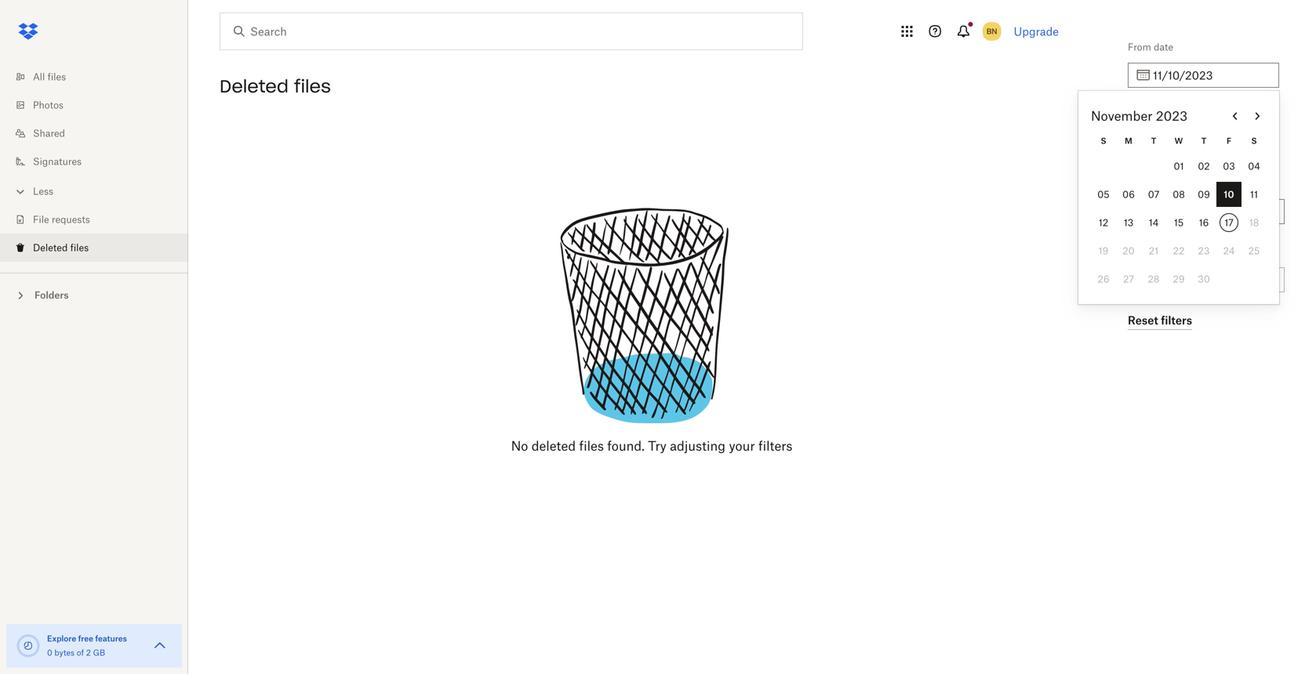 Task type: vqa. For each thing, say whether or not it's contained in the screenshot.
CREATE
no



Task type: describe. For each thing, give the bounding box(es) containing it.
23
[[1199, 245, 1211, 257]]

explore free features 0 bytes of 2 gb
[[47, 635, 127, 658]]

photos
[[33, 99, 64, 111]]

To date text field
[[1154, 135, 1271, 152]]

file requests link
[[13, 206, 188, 234]]

0
[[47, 649, 52, 658]]

folders button
[[0, 283, 188, 306]]

24
[[1224, 245, 1236, 257]]

From date text field
[[1154, 67, 1271, 84]]

signatures link
[[13, 148, 188, 176]]

18 button
[[1242, 210, 1267, 235]]

28
[[1149, 274, 1160, 285]]

14 button
[[1142, 210, 1167, 235]]

02
[[1199, 160, 1211, 172]]

list containing all files
[[0, 53, 188, 273]]

20 button
[[1117, 239, 1142, 264]]

adjusting
[[670, 439, 726, 454]]

2023
[[1157, 108, 1188, 124]]

november
[[1092, 108, 1153, 124]]

requests
[[52, 214, 90, 226]]

05
[[1098, 189, 1110, 201]]

01 button
[[1167, 154, 1192, 179]]

07
[[1149, 189, 1160, 201]]

04
[[1249, 160, 1261, 172]]

m
[[1126, 136, 1133, 146]]

by
[[1166, 178, 1177, 190]]

2
[[86, 649, 91, 658]]

03
[[1224, 160, 1236, 172]]

26
[[1098, 274, 1110, 285]]

free
[[78, 635, 93, 644]]

features
[[95, 635, 127, 644]]

2 s from the left
[[1252, 136, 1258, 146]]

21
[[1150, 245, 1159, 257]]

06
[[1123, 189, 1136, 201]]

2 t from the left
[[1202, 136, 1207, 146]]

03 button
[[1217, 154, 1242, 179]]

no
[[511, 439, 528, 454]]

explore
[[47, 635, 76, 644]]

16 button
[[1192, 210, 1217, 235]]

09
[[1199, 189, 1211, 201]]

all
[[33, 71, 45, 83]]

01
[[1174, 160, 1185, 172]]

to date
[[1129, 109, 1161, 121]]

05 button
[[1092, 182, 1117, 207]]

18
[[1250, 217, 1260, 229]]

11 button
[[1242, 182, 1267, 207]]

29 button
[[1167, 267, 1192, 292]]

25
[[1249, 245, 1261, 257]]

file
[[33, 214, 49, 226]]

1 s from the left
[[1101, 136, 1107, 146]]

to
[[1129, 109, 1139, 121]]

photos link
[[13, 91, 188, 119]]

try
[[648, 439, 667, 454]]

less image
[[13, 184, 28, 200]]

all files link
[[13, 63, 188, 91]]

deleted files list item
[[0, 234, 188, 262]]

30
[[1199, 274, 1211, 285]]

1 t from the left
[[1152, 136, 1157, 146]]

folders
[[35, 290, 69, 301]]

27
[[1124, 274, 1135, 285]]

shared
[[33, 128, 65, 139]]

10
[[1225, 189, 1235, 201]]

your
[[729, 439, 755, 454]]



Task type: locate. For each thing, give the bounding box(es) containing it.
16
[[1200, 217, 1210, 229]]

0 horizontal spatial s
[[1101, 136, 1107, 146]]

21 button
[[1142, 239, 1167, 264]]

06 button
[[1117, 182, 1142, 207]]

1 horizontal spatial deleted files
[[220, 75, 331, 97]]

0 horizontal spatial t
[[1152, 136, 1157, 146]]

08 button
[[1167, 182, 1192, 207]]

17
[[1225, 217, 1234, 229]]

november 2023
[[1092, 108, 1188, 124]]

30 button
[[1192, 267, 1217, 292]]

2 horizontal spatial deleted
[[1129, 178, 1163, 190]]

13
[[1124, 217, 1134, 229]]

0 vertical spatial date
[[1155, 41, 1174, 53]]

deleted inside list item
[[33, 242, 68, 254]]

t
[[1152, 136, 1157, 146], [1202, 136, 1207, 146]]

1 vertical spatial deleted files
[[33, 242, 89, 254]]

date for to date
[[1142, 109, 1161, 121]]

date right "to"
[[1142, 109, 1161, 121]]

1 horizontal spatial s
[[1252, 136, 1258, 146]]

t left w
[[1152, 136, 1157, 146]]

w
[[1175, 136, 1184, 146]]

deleted files
[[220, 75, 331, 97], [33, 242, 89, 254]]

files inside deleted files link
[[70, 242, 89, 254]]

no deleted files found. try adjusting your filters
[[511, 439, 793, 454]]

less
[[33, 186, 53, 197]]

deleted
[[220, 75, 289, 97], [1129, 178, 1163, 190], [33, 242, 68, 254]]

dropbox image
[[13, 16, 44, 47]]

s left the m
[[1101, 136, 1107, 146]]

28 button
[[1142, 267, 1167, 292]]

found.
[[608, 439, 645, 454]]

deleted files link
[[13, 234, 188, 262]]

12 button
[[1092, 210, 1117, 235]]

in folder
[[1129, 246, 1166, 258]]

24 button
[[1217, 239, 1242, 264]]

shared link
[[13, 119, 188, 148]]

26 button
[[1092, 267, 1117, 292]]

25 button
[[1242, 239, 1267, 264]]

of
[[77, 649, 84, 658]]

list
[[0, 53, 188, 273]]

2 vertical spatial deleted
[[33, 242, 68, 254]]

t left the f in the top of the page
[[1202, 136, 1207, 146]]

deleted
[[532, 439, 576, 454]]

upgrade
[[1015, 25, 1060, 38]]

1 horizontal spatial t
[[1202, 136, 1207, 146]]

deleted by
[[1129, 178, 1177, 190]]

10 button
[[1217, 182, 1242, 207]]

22
[[1174, 245, 1185, 257]]

15
[[1175, 217, 1185, 229]]

0 vertical spatial deleted files
[[220, 75, 331, 97]]

04 button
[[1242, 154, 1267, 179]]

1 vertical spatial date
[[1142, 109, 1161, 121]]

29
[[1174, 274, 1186, 285]]

02 button
[[1192, 154, 1217, 179]]

upgrade link
[[1015, 25, 1060, 38]]

deleted files inside list item
[[33, 242, 89, 254]]

date right from at the right top
[[1155, 41, 1174, 53]]

folder
[[1140, 246, 1166, 258]]

14
[[1150, 217, 1159, 229]]

filters
[[759, 439, 793, 454]]

1 horizontal spatial deleted
[[220, 75, 289, 97]]

quota usage element
[[16, 634, 41, 659]]

15 button
[[1167, 210, 1192, 235]]

in
[[1129, 246, 1137, 258]]

13 button
[[1117, 210, 1142, 235]]

s right the f in the top of the page
[[1252, 136, 1258, 146]]

files inside 'all files' link
[[48, 71, 66, 83]]

files
[[48, 71, 66, 83], [294, 75, 331, 97], [70, 242, 89, 254], [580, 439, 604, 454]]

20
[[1123, 245, 1135, 257]]

12
[[1099, 217, 1109, 229]]

09 button
[[1192, 182, 1217, 207]]

07 button
[[1142, 182, 1167, 207]]

11
[[1251, 189, 1259, 201]]

gb
[[93, 649, 105, 658]]

file requests
[[33, 214, 90, 226]]

19
[[1099, 245, 1109, 257]]

1 vertical spatial deleted
[[1129, 178, 1163, 190]]

19 button
[[1092, 239, 1117, 264]]

from date
[[1129, 41, 1174, 53]]

bytes
[[54, 649, 75, 658]]

22 button
[[1167, 239, 1192, 264]]

0 vertical spatial deleted
[[220, 75, 289, 97]]

from
[[1129, 41, 1152, 53]]

08
[[1173, 189, 1186, 201]]

signatures
[[33, 156, 82, 168]]

23 button
[[1192, 239, 1217, 264]]

27 button
[[1117, 267, 1142, 292]]

17 button
[[1217, 210, 1242, 235]]

date
[[1155, 41, 1174, 53], [1142, 109, 1161, 121]]

0 horizontal spatial deleted files
[[33, 242, 89, 254]]

date for from date
[[1155, 41, 1174, 53]]

0 horizontal spatial deleted
[[33, 242, 68, 254]]



